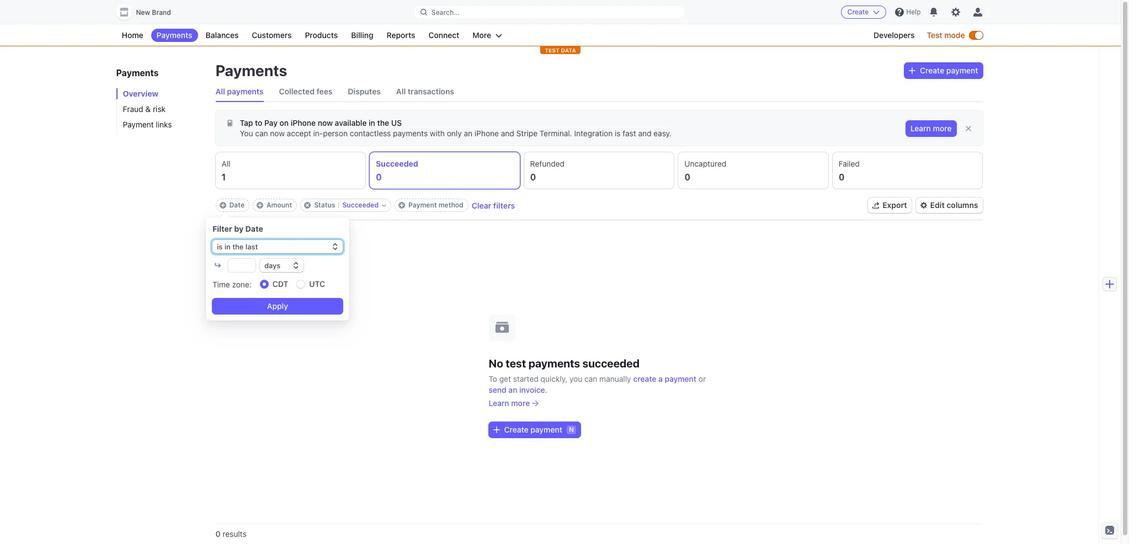 Task type: vqa. For each thing, say whether or not it's contained in the screenshot.
Remaining to the right
no



Task type: describe. For each thing, give the bounding box(es) containing it.
clear filters button
[[472, 201, 515, 210]]

fast
[[623, 129, 636, 138]]

all payments
[[216, 87, 264, 96]]

available
[[335, 118, 367, 128]]

svg image for create payment popup button
[[909, 67, 916, 74]]

fraud & risk
[[123, 104, 166, 114]]

tab list containing 1
[[216, 152, 983, 189]]

can inside to get started quickly, you can manually create a payment or send an invoice .
[[585, 374, 598, 383]]

quickly,
[[541, 374, 568, 383]]

export button
[[869, 198, 912, 213]]

uncaptured 0
[[685, 159, 727, 182]]

help button
[[891, 3, 926, 21]]

is
[[615, 129, 621, 138]]

payments inside all payments link
[[227, 87, 264, 96]]

test
[[545, 47, 560, 54]]

test mode
[[927, 30, 965, 40]]

cdt
[[273, 279, 288, 289]]

all transactions link
[[396, 82, 454, 102]]

Search… text field
[[414, 5, 685, 19]]

home link
[[116, 29, 149, 42]]

payment inside to get started quickly, you can manually create a payment or send an invoice .
[[665, 374, 697, 383]]

payments link
[[151, 29, 198, 42]]

home
[[122, 30, 143, 40]]

risk
[[153, 104, 166, 114]]

more
[[473, 30, 491, 40]]

all 1
[[222, 159, 231, 182]]

create
[[634, 374, 657, 383]]

filter
[[213, 224, 232, 234]]

add amount image
[[257, 202, 263, 209]]

to
[[489, 374, 497, 383]]

no
[[489, 357, 503, 370]]

pay
[[264, 118, 278, 128]]

payment for create payment button
[[531, 425, 563, 434]]

payment links link
[[116, 119, 205, 130]]

or
[[699, 374, 706, 383]]

send an invoice link
[[489, 385, 545, 396]]

new
[[136, 8, 150, 17]]

reports link
[[381, 29, 421, 42]]

fraud
[[123, 104, 143, 114]]

create payment for svg image in create payment popup button
[[920, 66, 979, 75]]

new brand
[[136, 8, 171, 17]]

payment links
[[123, 120, 172, 129]]

1 horizontal spatial more
[[933, 124, 952, 133]]

an inside the tap to pay on iphone now available in the us you can now accept in-person contactless payments with only an iphone and stripe terminal. integration is fast and easy.
[[464, 129, 473, 138]]

edit columns button
[[916, 198, 983, 213]]

Search… search field
[[414, 5, 685, 19]]

0 left results
[[216, 529, 221, 539]]

all payments link
[[216, 82, 264, 102]]

1 horizontal spatial date
[[245, 224, 263, 234]]

0 results
[[216, 529, 247, 539]]

create for create payment popup button
[[920, 66, 945, 75]]

tap
[[240, 118, 253, 128]]

edit status image
[[382, 203, 387, 208]]

customers link
[[246, 29, 297, 42]]

terminal.
[[540, 129, 572, 138]]

1 vertical spatial more
[[511, 398, 530, 408]]

payment for payment links
[[123, 120, 154, 129]]

0 vertical spatial now
[[318, 118, 333, 128]]

started
[[513, 374, 539, 383]]

all for payments
[[216, 87, 225, 96]]

0 for refunded 0
[[530, 172, 536, 182]]

apply button
[[213, 299, 343, 314]]

zone:
[[232, 280, 252, 289]]

succeeded for succeeded
[[343, 201, 379, 209]]

succeeded
[[583, 357, 640, 370]]

0 vertical spatial iphone
[[291, 118, 316, 128]]

1 vertical spatial now
[[270, 129, 285, 138]]

refunded 0
[[530, 159, 565, 182]]

time
[[213, 280, 230, 289]]

create payment for svg image in the create payment button
[[504, 425, 563, 434]]

payments up all payments
[[216, 61, 287, 80]]

export
[[883, 200, 907, 210]]

time zone:
[[213, 280, 252, 289]]

balances link
[[200, 29, 244, 42]]

payments down brand
[[157, 30, 192, 40]]

to get started quickly, you can manually create a payment or send an invoice .
[[489, 374, 706, 394]]

payments up overview
[[116, 68, 159, 78]]

tap to pay on iphone now available in the us you can now accept in-person contactless payments with only an iphone and stripe terminal. integration is fast and easy.
[[240, 118, 672, 138]]

accept
[[287, 129, 311, 138]]

links
[[156, 120, 172, 129]]

new brand button
[[116, 4, 182, 20]]

more button
[[467, 29, 508, 42]]

utc
[[309, 279, 325, 289]]

filters
[[494, 201, 515, 210]]

balances
[[206, 30, 239, 40]]

the
[[377, 118, 389, 128]]

billing
[[351, 30, 374, 40]]

create payment button
[[489, 422, 581, 438]]

1 horizontal spatial learn
[[911, 124, 931, 133]]

1 vertical spatial learn
[[489, 398, 509, 408]]

create payment button
[[905, 63, 983, 78]]

0 for failed 0
[[839, 172, 845, 182]]

all transactions
[[396, 87, 454, 96]]

send
[[489, 385, 507, 394]]

overview link
[[116, 88, 205, 99]]

connect
[[429, 30, 460, 40]]

succeeded for succeeded 0
[[376, 159, 418, 168]]

contactless
[[350, 129, 391, 138]]

status
[[314, 201, 335, 209]]

all for 1
[[222, 159, 231, 168]]

billing link
[[346, 29, 379, 42]]

edit
[[931, 200, 945, 210]]

2 and from the left
[[638, 129, 652, 138]]



Task type: locate. For each thing, give the bounding box(es) containing it.
0 horizontal spatial payment
[[123, 120, 154, 129]]

get
[[500, 374, 511, 383]]

payments up quickly,
[[529, 357, 580, 370]]

in-
[[313, 129, 323, 138]]

0 vertical spatial can
[[255, 129, 268, 138]]

an inside to get started quickly, you can manually create a payment or send an invoice .
[[509, 385, 518, 394]]

0 horizontal spatial and
[[501, 129, 514, 138]]

1 and from the left
[[501, 129, 514, 138]]

1 vertical spatial learn more link
[[489, 398, 539, 409]]

0 vertical spatial payments
[[227, 87, 264, 96]]

can down to
[[255, 129, 268, 138]]

payment inside popup button
[[947, 66, 979, 75]]

svg image down "send" at the bottom
[[493, 427, 500, 433]]

and left stripe
[[501, 129, 514, 138]]

2 horizontal spatial create
[[920, 66, 945, 75]]

0 horizontal spatial now
[[270, 129, 285, 138]]

1 horizontal spatial learn more link
[[906, 121, 957, 136]]

payment inside 'link'
[[123, 120, 154, 129]]

help
[[907, 8, 921, 16]]

0 horizontal spatial payments
[[227, 87, 264, 96]]

0 inside 'refunded 0'
[[530, 172, 536, 182]]

tab list up integration
[[216, 82, 983, 102]]

now up in-
[[318, 118, 333, 128]]

1 vertical spatial create payment
[[504, 425, 563, 434]]

no test payments succeeded
[[489, 357, 640, 370]]

payment down fraud
[[123, 120, 154, 129]]

date right add date image
[[229, 201, 245, 209]]

2 horizontal spatial payment
[[947, 66, 979, 75]]

results
[[223, 529, 247, 539]]

0 down uncaptured on the top of the page
[[685, 172, 691, 182]]

0 down refunded
[[530, 172, 536, 182]]

1 horizontal spatial learn more
[[911, 124, 952, 133]]

payment method
[[409, 201, 464, 209]]

1 vertical spatial can
[[585, 374, 598, 383]]

0 horizontal spatial more
[[511, 398, 530, 408]]

1 vertical spatial svg image
[[493, 427, 500, 433]]

add date image
[[219, 202, 226, 209]]

method
[[439, 201, 464, 209]]

1 horizontal spatial payment
[[409, 201, 437, 209]]

tab list containing all payments
[[216, 82, 983, 102]]

0 vertical spatial more
[[933, 124, 952, 133]]

an
[[464, 129, 473, 138], [509, 385, 518, 394]]

disputes link
[[348, 82, 381, 102]]

0 horizontal spatial an
[[464, 129, 473, 138]]

payments
[[227, 87, 264, 96], [393, 129, 428, 138], [529, 357, 580, 370]]

1 horizontal spatial payment
[[665, 374, 697, 383]]

succeeded 0
[[376, 159, 418, 182]]

1 vertical spatial payment
[[665, 374, 697, 383]]

create payment inside popup button
[[920, 66, 979, 75]]

0 vertical spatial learn more
[[911, 124, 952, 133]]

date right by
[[245, 224, 263, 234]]

payment for payment method
[[409, 201, 437, 209]]

and
[[501, 129, 514, 138], [638, 129, 652, 138]]

create inside popup button
[[920, 66, 945, 75]]

1 vertical spatial learn more
[[489, 398, 530, 408]]

1 vertical spatial payments
[[393, 129, 428, 138]]

payments inside the tap to pay on iphone now available in the us you can now accept in-person contactless payments with only an iphone and stripe terminal. integration is fast and easy.
[[393, 129, 428, 138]]

svg image inside create payment button
[[493, 427, 500, 433]]

learn
[[911, 124, 931, 133], [489, 398, 509, 408]]

fraud & risk link
[[116, 104, 205, 115]]

transactions
[[408, 87, 454, 96]]

now
[[318, 118, 333, 128], [270, 129, 285, 138]]

all for transactions
[[396, 87, 406, 96]]

1 vertical spatial an
[[509, 385, 518, 394]]

1 horizontal spatial payments
[[393, 129, 428, 138]]

None number field
[[228, 259, 256, 272]]

person
[[323, 129, 348, 138]]

&
[[145, 104, 151, 114]]

learn more
[[911, 124, 952, 133], [489, 398, 530, 408]]

and right fast on the top right
[[638, 129, 652, 138]]

refunded
[[530, 159, 565, 168]]

payment
[[947, 66, 979, 75], [665, 374, 697, 383], [531, 425, 563, 434]]

0 vertical spatial date
[[229, 201, 245, 209]]

manually
[[600, 374, 631, 383]]

2 vertical spatial create
[[504, 425, 529, 434]]

create up developers link
[[848, 8, 869, 16]]

2 vertical spatial payment
[[531, 425, 563, 434]]

collected fees link
[[279, 82, 333, 102]]

succeeded
[[376, 159, 418, 168], [343, 201, 379, 209]]

learn more link
[[906, 121, 957, 136], [489, 398, 539, 409]]

succeeded down contactless
[[376, 159, 418, 168]]

create payment down "invoice"
[[504, 425, 563, 434]]

0 vertical spatial create payment
[[920, 66, 979, 75]]

succeeded inside clear filters toolbar
[[343, 201, 379, 209]]

columns
[[947, 200, 979, 210]]

payment right a in the right bottom of the page
[[665, 374, 697, 383]]

only
[[447, 129, 462, 138]]

0 for uncaptured 0
[[685, 172, 691, 182]]

payments down us
[[393, 129, 428, 138]]

payment down "."
[[531, 425, 563, 434]]

0 horizontal spatial create payment
[[504, 425, 563, 434]]

clear filters toolbar
[[216, 199, 515, 212]]

1 horizontal spatial now
[[318, 118, 333, 128]]

2 vertical spatial payments
[[529, 357, 580, 370]]

create inside button
[[504, 425, 529, 434]]

payment inside button
[[531, 425, 563, 434]]

create for create payment button
[[504, 425, 529, 434]]

1 horizontal spatial create payment
[[920, 66, 979, 75]]

by
[[234, 224, 244, 234]]

create down send an invoice link
[[504, 425, 529, 434]]

0 horizontal spatial payment
[[531, 425, 563, 434]]

you
[[570, 374, 583, 383]]

payment down mode
[[947, 66, 979, 75]]

in
[[369, 118, 375, 128]]

easy.
[[654, 129, 672, 138]]

1 vertical spatial date
[[245, 224, 263, 234]]

0 horizontal spatial can
[[255, 129, 268, 138]]

1 horizontal spatial svg image
[[909, 67, 916, 74]]

create
[[848, 8, 869, 16], [920, 66, 945, 75], [504, 425, 529, 434]]

failed 0
[[839, 159, 860, 182]]

collected fees
[[279, 87, 333, 96]]

1 tab list from the top
[[216, 82, 983, 102]]

svg image
[[909, 67, 916, 74], [493, 427, 500, 433]]

developers
[[874, 30, 915, 40]]

create down test on the top
[[920, 66, 945, 75]]

0 horizontal spatial create
[[504, 425, 529, 434]]

developers link
[[868, 29, 921, 42]]

with
[[430, 129, 445, 138]]

0 vertical spatial tab list
[[216, 82, 983, 102]]

create button
[[841, 6, 887, 19]]

disputes
[[348, 87, 381, 96]]

1 vertical spatial succeeded
[[343, 201, 379, 209]]

to
[[255, 118, 262, 128]]

test
[[506, 357, 526, 370]]

1 horizontal spatial create
[[848, 8, 869, 16]]

1 horizontal spatial iphone
[[475, 129, 499, 138]]

0 vertical spatial svg image
[[909, 67, 916, 74]]

.
[[545, 385, 547, 394]]

1 vertical spatial tab list
[[216, 152, 983, 189]]

can inside the tap to pay on iphone now available in the us you can now accept in-person contactless payments with only an iphone and stripe terminal. integration is fast and easy.
[[255, 129, 268, 138]]

remove status image
[[304, 202, 311, 209]]

1 horizontal spatial can
[[585, 374, 598, 383]]

can right you
[[585, 374, 598, 383]]

payments up tap
[[227, 87, 264, 96]]

create payment down the test mode
[[920, 66, 979, 75]]

svg image for create payment button
[[493, 427, 500, 433]]

reports
[[387, 30, 415, 40]]

0 vertical spatial learn more link
[[906, 121, 957, 136]]

0 up clear filters toolbar in the left top of the page
[[376, 172, 382, 182]]

0 inside the uncaptured 0
[[685, 172, 691, 182]]

payment for create payment popup button
[[947, 66, 979, 75]]

clear
[[472, 201, 492, 210]]

tab list down integration
[[216, 152, 983, 189]]

data
[[561, 47, 576, 54]]

1 horizontal spatial and
[[638, 129, 652, 138]]

date
[[229, 201, 245, 209], [245, 224, 263, 234]]

products link
[[299, 29, 344, 42]]

test data
[[545, 47, 576, 54]]

create inside "button"
[[848, 8, 869, 16]]

succeeded inside tab list
[[376, 159, 418, 168]]

svg image
[[227, 120, 233, 126]]

fees
[[317, 87, 333, 96]]

edit columns
[[931, 200, 979, 210]]

iphone right only
[[475, 129, 499, 138]]

you
[[240, 129, 253, 138]]

0 horizontal spatial svg image
[[493, 427, 500, 433]]

1 horizontal spatial an
[[509, 385, 518, 394]]

0 horizontal spatial iphone
[[291, 118, 316, 128]]

an down get
[[509, 385, 518, 394]]

succeeded left edit status icon
[[343, 201, 379, 209]]

invoice
[[520, 385, 545, 394]]

0 horizontal spatial learn
[[489, 398, 509, 408]]

brand
[[152, 8, 171, 17]]

an right only
[[464, 129, 473, 138]]

tab list
[[216, 82, 983, 102], [216, 152, 983, 189]]

us
[[391, 118, 402, 128]]

payment right add payment method icon in the left top of the page
[[409, 201, 437, 209]]

0 for succeeded 0
[[376, 172, 382, 182]]

0 horizontal spatial learn more link
[[489, 398, 539, 409]]

iphone up accept
[[291, 118, 316, 128]]

can
[[255, 129, 268, 138], [585, 374, 598, 383]]

payment inside clear filters toolbar
[[409, 201, 437, 209]]

0 vertical spatial payment
[[947, 66, 979, 75]]

0 vertical spatial learn
[[911, 124, 931, 133]]

0 vertical spatial succeeded
[[376, 159, 418, 168]]

2 tab list from the top
[[216, 152, 983, 189]]

2 horizontal spatial payments
[[529, 357, 580, 370]]

integration
[[574, 129, 613, 138]]

0 down failed
[[839, 172, 845, 182]]

1 vertical spatial create
[[920, 66, 945, 75]]

search…
[[432, 8, 460, 16]]

customers
[[252, 30, 292, 40]]

uncaptured
[[685, 159, 727, 168]]

0 vertical spatial an
[[464, 129, 473, 138]]

1
[[222, 172, 226, 182]]

0 inside the failed 0
[[839, 172, 845, 182]]

1 vertical spatial payment
[[409, 201, 437, 209]]

0 vertical spatial payment
[[123, 120, 154, 129]]

iphone
[[291, 118, 316, 128], [475, 129, 499, 138]]

create payment inside button
[[504, 425, 563, 434]]

now down pay
[[270, 129, 285, 138]]

0 inside succeeded 0
[[376, 172, 382, 182]]

1 vertical spatial iphone
[[475, 129, 499, 138]]

add payment method image
[[399, 202, 405, 209]]

date inside clear filters toolbar
[[229, 201, 245, 209]]

filter by date
[[213, 224, 263, 234]]

0 vertical spatial create
[[848, 8, 869, 16]]

0 horizontal spatial date
[[229, 201, 245, 209]]

svg image inside create payment popup button
[[909, 67, 916, 74]]

0 horizontal spatial learn more
[[489, 398, 530, 408]]

svg image down developers link
[[909, 67, 916, 74]]



